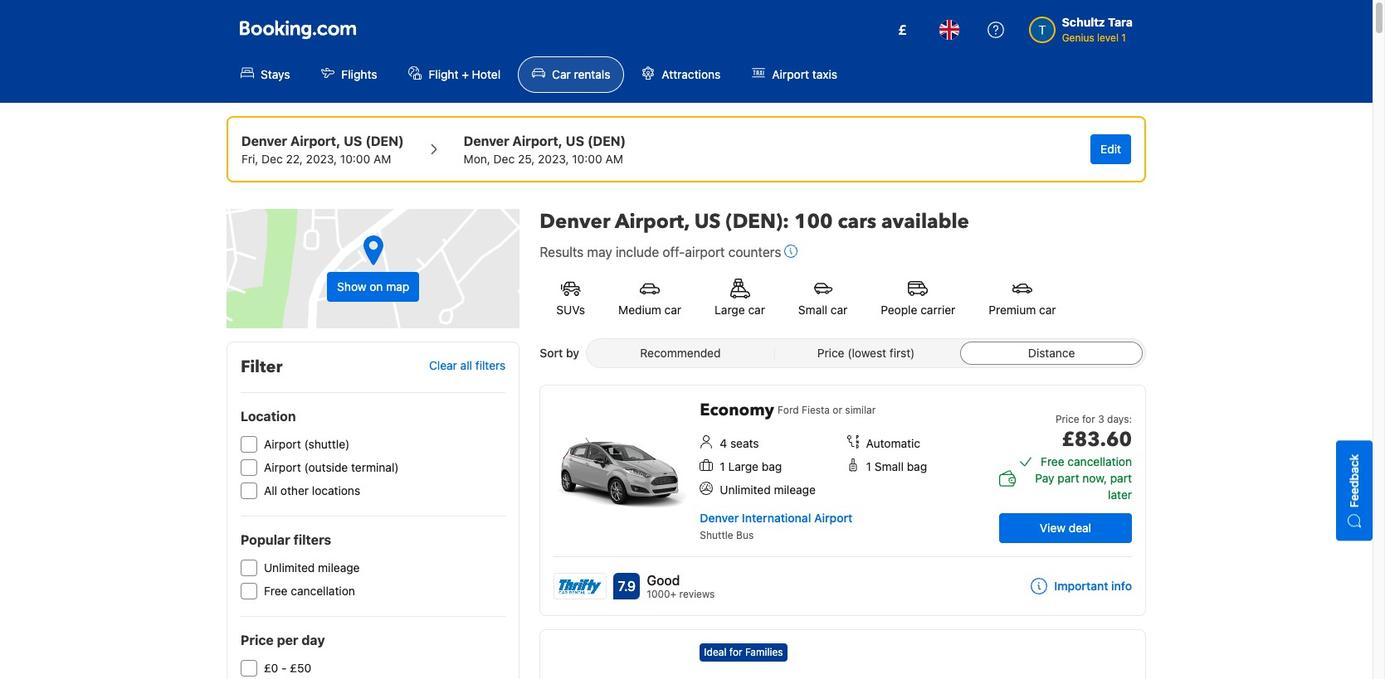 Task type: vqa. For each thing, say whether or not it's contained in the screenshot.
US
yes



Task type: describe. For each thing, give the bounding box(es) containing it.
price (lowest first)
[[818, 346, 915, 360]]

(outside
[[304, 461, 348, 475]]

car
[[552, 67, 571, 81]]

results
[[540, 245, 584, 260]]

edit
[[1101, 142, 1122, 156]]

later
[[1109, 488, 1132, 502]]

filters inside button
[[476, 359, 506, 373]]

2 part from the left
[[1111, 472, 1132, 486]]

10:00 for denver airport, us (den) mon, dec 25, 2023, 10:00 am
[[572, 152, 603, 166]]

clear all filters button
[[429, 359, 506, 373]]

1 vertical spatial free
[[264, 585, 288, 599]]

dec for denver airport, us (den) mon, dec 25, 2023, 10:00 am
[[494, 152, 515, 166]]

(lowest
[[848, 346, 887, 360]]

airport (outside terminal)
[[264, 461, 399, 475]]

all other locations
[[264, 484, 360, 498]]

car rentals link
[[518, 56, 625, 93]]

ideal for families
[[704, 647, 783, 659]]

(den) for denver airport, us (den) mon, dec 25, 2023, 10:00 am
[[588, 134, 626, 149]]

available
[[882, 208, 970, 236]]

map
[[386, 280, 410, 294]]

clear all filters
[[429, 359, 506, 373]]

sort
[[540, 346, 563, 360]]

1 for 1 large bag
[[720, 460, 725, 474]]

price for price for 3 days: £83.60
[[1056, 413, 1080, 426]]

car for large car
[[748, 303, 765, 317]]

pick-up date element
[[242, 151, 404, 168]]

denver for denver airport, us (den) mon, dec 25, 2023, 10:00 am
[[464, 134, 510, 149]]

0 horizontal spatial cancellation
[[291, 585, 355, 599]]

large car
[[715, 303, 765, 317]]

£0 - £50
[[264, 662, 312, 676]]

suvs button
[[540, 269, 602, 329]]

denver international airport shuttle bus
[[700, 511, 853, 542]]

1 denver airport, us (den) group from the left
[[242, 131, 404, 168]]

shuttle
[[700, 530, 734, 542]]

flights link
[[308, 56, 391, 93]]

good 1000+ reviews
[[647, 574, 715, 601]]

1 small bag
[[867, 460, 928, 474]]

car for premium car
[[1040, 303, 1057, 317]]

all
[[264, 484, 277, 498]]

large inside button
[[715, 303, 745, 317]]

location
[[241, 409, 296, 424]]

flight + hotel
[[429, 67, 501, 81]]

airport (shuttle)
[[264, 438, 350, 452]]

us for mon,
[[566, 134, 585, 149]]

1 vertical spatial unlimited mileage
[[264, 561, 360, 575]]

denver airport, us (den) mon, dec 25, 2023, 10:00 am
[[464, 134, 626, 166]]

day
[[302, 634, 325, 648]]

skip to main content element
[[0, 0, 1373, 103]]

0 horizontal spatial unlimited
[[264, 561, 315, 575]]

international
[[742, 511, 811, 526]]

us for fri,
[[344, 134, 362, 149]]

1 for 1 small bag
[[867, 460, 872, 474]]

per
[[277, 634, 299, 648]]

(shuttle)
[[304, 438, 350, 452]]

product card group
[[540, 385, 1147, 617]]

medium car
[[619, 303, 682, 317]]

bag for 1 large bag
[[762, 460, 782, 474]]

airport
[[685, 245, 725, 260]]

ideal
[[704, 647, 727, 659]]

customer rating 7.9 good element
[[647, 571, 715, 591]]

7.9
[[618, 580, 636, 594]]

£83.60
[[1062, 427, 1132, 454]]

hotel
[[472, 67, 501, 81]]

show on map button
[[227, 209, 520, 329]]

(den) for denver airport, us (den) fri, dec 22, 2023, 10:00 am
[[366, 134, 404, 149]]

price for price (lowest first)
[[818, 346, 845, 360]]

1 large bag
[[720, 460, 782, 474]]

level
[[1098, 32, 1119, 44]]

seats
[[731, 437, 759, 451]]

22,
[[286, 152, 303, 166]]

pay part now, part later
[[1036, 472, 1132, 502]]

locations
[[312, 484, 360, 498]]

unlimited inside product card group
[[720, 483, 771, 497]]

small inside button
[[799, 303, 828, 317]]

carrier
[[921, 303, 956, 317]]

am for denver airport, us (den) fri, dec 22, 2023, 10:00 am
[[374, 152, 391, 166]]

flights
[[342, 67, 377, 81]]

stays
[[261, 67, 290, 81]]

attractions
[[662, 67, 721, 81]]

+
[[462, 67, 469, 81]]

small car button
[[782, 269, 865, 329]]

view
[[1040, 521, 1066, 536]]

attractions link
[[628, 56, 735, 93]]

families
[[746, 647, 783, 659]]

£
[[899, 22, 907, 37]]

am for denver airport, us (den) mon, dec 25, 2023, 10:00 am
[[606, 152, 623, 166]]

pay
[[1036, 472, 1055, 486]]

flight + hotel link
[[395, 56, 515, 93]]

denver airport, us (den): 100 cars available
[[540, 208, 970, 236]]

by
[[566, 346, 580, 360]]

1000+
[[647, 589, 677, 601]]

cancellation inside product card group
[[1068, 455, 1132, 469]]

medium car button
[[602, 269, 698, 329]]

clear
[[429, 359, 457, 373]]

feedback button
[[1337, 442, 1373, 542]]

first)
[[890, 346, 915, 360]]

search summary element
[[227, 116, 1147, 183]]

important info button
[[1032, 579, 1132, 595]]

deal
[[1069, 521, 1092, 536]]

free inside product card group
[[1041, 455, 1065, 469]]



Task type: locate. For each thing, give the bounding box(es) containing it.
denver up results
[[540, 208, 611, 236]]

0 vertical spatial filters
[[476, 359, 506, 373]]

us up drop-off date element
[[566, 134, 585, 149]]

1 horizontal spatial denver airport, us (den) group
[[464, 131, 626, 168]]

denver airport, us (den) group
[[242, 131, 404, 168], [464, 131, 626, 168]]

price left per
[[241, 634, 274, 648]]

important
[[1055, 579, 1109, 594]]

car inside medium car button
[[665, 303, 682, 317]]

economy
[[700, 399, 775, 422]]

2 (den) from the left
[[588, 134, 626, 149]]

popular filters
[[241, 533, 331, 548]]

2023, inside denver airport, us (den) mon, dec 25, 2023, 10:00 am
[[538, 152, 569, 166]]

2023, for denver airport, us (den) fri, dec 22, 2023, 10:00 am
[[306, 152, 337, 166]]

2 horizontal spatial 1
[[1122, 32, 1127, 44]]

schultz
[[1062, 15, 1106, 29]]

cancellation up now,
[[1068, 455, 1132, 469]]

large car button
[[698, 269, 782, 329]]

us up pick-up date element
[[344, 134, 362, 149]]

1 vertical spatial large
[[729, 460, 759, 474]]

car up 'price (lowest first)'
[[831, 303, 848, 317]]

large down seats
[[729, 460, 759, 474]]

1 horizontal spatial cancellation
[[1068, 455, 1132, 469]]

2023, inside 'denver airport, us (den) fri, dec 22, 2023, 10:00 am'
[[306, 152, 337, 166]]

1 horizontal spatial part
[[1111, 472, 1132, 486]]

large down airport
[[715, 303, 745, 317]]

denver up mon, on the left
[[464, 134, 510, 149]]

0 horizontal spatial for
[[730, 647, 743, 659]]

2 bag from the left
[[907, 460, 928, 474]]

1 horizontal spatial airport,
[[513, 134, 563, 149]]

large inside product card group
[[729, 460, 759, 474]]

1 horizontal spatial filters
[[476, 359, 506, 373]]

sort by element
[[586, 339, 1147, 369]]

show on map
[[337, 280, 410, 294]]

1 vertical spatial filters
[[294, 533, 331, 548]]

airport for airport (outside terminal)
[[264, 461, 301, 475]]

10:00 for denver airport, us (den) fri, dec 22, 2023, 10:00 am
[[340, 152, 370, 166]]

airport, up pick-up date element
[[290, 134, 341, 149]]

2 car from the left
[[748, 303, 765, 317]]

small up 'price (lowest first)'
[[799, 303, 828, 317]]

am inside denver airport, us (den) mon, dec 25, 2023, 10:00 am
[[606, 152, 623, 166]]

free cancellation inside product card group
[[1041, 455, 1132, 469]]

us for 100
[[695, 208, 721, 236]]

unlimited
[[720, 483, 771, 497], [264, 561, 315, 575]]

1
[[1122, 32, 1127, 44], [720, 460, 725, 474], [867, 460, 872, 474]]

0 horizontal spatial am
[[374, 152, 391, 166]]

(den) inside 'denver airport, us (den) fri, dec 22, 2023, 10:00 am'
[[366, 134, 404, 149]]

0 horizontal spatial 10:00
[[340, 152, 370, 166]]

include
[[616, 245, 659, 260]]

100
[[795, 208, 833, 236]]

2 2023, from the left
[[538, 152, 569, 166]]

0 horizontal spatial filters
[[294, 533, 331, 548]]

(den) inside denver airport, us (den) mon, dec 25, 2023, 10:00 am
[[588, 134, 626, 149]]

unlimited mileage down popular filters
[[264, 561, 360, 575]]

people
[[881, 303, 918, 317]]

1 down 4 on the bottom
[[720, 460, 725, 474]]

2 vertical spatial price
[[241, 634, 274, 648]]

denver inside 'denver international airport shuttle bus'
[[700, 511, 739, 526]]

1 horizontal spatial unlimited
[[720, 483, 771, 497]]

airport right international at the right
[[814, 511, 853, 526]]

1 right level
[[1122, 32, 1127, 44]]

0 horizontal spatial 1
[[720, 460, 725, 474]]

car right premium
[[1040, 303, 1057, 317]]

3
[[1099, 413, 1105, 426]]

car
[[665, 303, 682, 317], [748, 303, 765, 317], [831, 303, 848, 317], [1040, 303, 1057, 317]]

0 vertical spatial cancellation
[[1068, 455, 1132, 469]]

airport, inside denver airport, us (den) mon, dec 25, 2023, 10:00 am
[[513, 134, 563, 149]]

for right ideal
[[730, 647, 743, 659]]

price inside sort by element
[[818, 346, 845, 360]]

1 horizontal spatial dec
[[494, 152, 515, 166]]

0 horizontal spatial 2023,
[[306, 152, 337, 166]]

0 vertical spatial for
[[1083, 413, 1096, 426]]

good
[[647, 574, 680, 589]]

medium
[[619, 303, 662, 317]]

1 horizontal spatial am
[[606, 152, 623, 166]]

1 vertical spatial small
[[875, 460, 904, 474]]

filters right 'popular' in the left of the page
[[294, 533, 331, 548]]

1 (den) from the left
[[366, 134, 404, 149]]

1 horizontal spatial (den)
[[588, 134, 626, 149]]

denver inside 'denver airport, us (den) fri, dec 22, 2023, 10:00 am'
[[242, 134, 287, 149]]

airport taxis link
[[738, 56, 852, 93]]

us up airport
[[695, 208, 721, 236]]

for left "3"
[[1083, 413, 1096, 426]]

2 horizontal spatial airport,
[[615, 208, 690, 236]]

1 bag from the left
[[762, 460, 782, 474]]

price inside price for 3 days: £83.60
[[1056, 413, 1080, 426]]

0 horizontal spatial mileage
[[318, 561, 360, 575]]

0 horizontal spatial (den)
[[366, 134, 404, 149]]

0 vertical spatial price
[[818, 346, 845, 360]]

free up the pay
[[1041, 455, 1065, 469]]

10:00 inside denver airport, us (den) mon, dec 25, 2023, 10:00 am
[[572, 152, 603, 166]]

airport, for denver airport, us (den) fri, dec 22, 2023, 10:00 am
[[290, 134, 341, 149]]

2 horizontal spatial us
[[695, 208, 721, 236]]

10:00 down drop-off location element at the left top of the page
[[572, 152, 603, 166]]

car inside premium car button
[[1040, 303, 1057, 317]]

1 down automatic
[[867, 460, 872, 474]]

drop-off location element
[[464, 131, 626, 151]]

cars
[[838, 208, 877, 236]]

10:00 inside 'denver airport, us (den) fri, dec 22, 2023, 10:00 am'
[[340, 152, 370, 166]]

denver for denver airport, us (den): 100 cars available
[[540, 208, 611, 236]]

4 car from the left
[[1040, 303, 1057, 317]]

airport inside 'denver international airport shuttle bus'
[[814, 511, 853, 526]]

for inside price for 3 days: £83.60
[[1083, 413, 1096, 426]]

large
[[715, 303, 745, 317], [729, 460, 759, 474]]

airport, for denver airport, us (den) mon, dec 25, 2023, 10:00 am
[[513, 134, 563, 149]]

am down drop-off location element at the left top of the page
[[606, 152, 623, 166]]

0 vertical spatial free
[[1041, 455, 1065, 469]]

fiesta
[[802, 404, 830, 417]]

1 2023, from the left
[[306, 152, 337, 166]]

airport left taxis
[[772, 67, 810, 81]]

0 horizontal spatial airport,
[[290, 134, 341, 149]]

airport for airport taxis
[[772, 67, 810, 81]]

economy ford fiesta or similar
[[700, 399, 876, 422]]

0 horizontal spatial free
[[264, 585, 288, 599]]

mileage down popular filters
[[318, 561, 360, 575]]

2 dec from the left
[[494, 152, 515, 166]]

car for medium car
[[665, 303, 682, 317]]

0 vertical spatial mileage
[[774, 483, 816, 497]]

airport for airport (shuttle)
[[264, 438, 301, 452]]

or
[[833, 404, 843, 417]]

filters right all
[[476, 359, 506, 373]]

2 10:00 from the left
[[572, 152, 603, 166]]

airport inside skip to main content element
[[772, 67, 810, 81]]

1 horizontal spatial free
[[1041, 455, 1065, 469]]

on
[[370, 280, 383, 294]]

2 am from the left
[[606, 152, 623, 166]]

filters
[[476, 359, 506, 373], [294, 533, 331, 548]]

airport, up drop-off date element
[[513, 134, 563, 149]]

small down automatic
[[875, 460, 904, 474]]

bag for 1 small bag
[[907, 460, 928, 474]]

mileage inside product card group
[[774, 483, 816, 497]]

sort by
[[540, 346, 580, 360]]

feedback
[[1348, 455, 1362, 509]]

price for 3 days: £83.60
[[1056, 413, 1132, 454]]

recommended
[[640, 346, 721, 360]]

0 horizontal spatial dec
[[262, 152, 283, 166]]

am down pick-up location element on the top left
[[374, 152, 391, 166]]

part
[[1058, 472, 1080, 486], [1111, 472, 1132, 486]]

denver inside denver airport, us (den) mon, dec 25, 2023, 10:00 am
[[464, 134, 510, 149]]

2023, down drop-off location element at the left top of the page
[[538, 152, 569, 166]]

denver airport, us (den) fri, dec 22, 2023, 10:00 am
[[242, 134, 404, 166]]

unlimited mileage inside product card group
[[720, 483, 816, 497]]

1 vertical spatial unlimited
[[264, 561, 315, 575]]

(den) up pick-up date element
[[366, 134, 404, 149]]

1 part from the left
[[1058, 472, 1080, 486]]

10:00 down pick-up location element on the top left
[[340, 152, 370, 166]]

genius
[[1062, 32, 1095, 44]]

unlimited mileage down 1 large bag
[[720, 483, 816, 497]]

1 vertical spatial price
[[1056, 413, 1080, 426]]

am inside 'denver airport, us (den) fri, dec 22, 2023, 10:00 am'
[[374, 152, 391, 166]]

car for small car
[[831, 303, 848, 317]]

airport down location
[[264, 438, 301, 452]]

us inside 'denver airport, us (den) fri, dec 22, 2023, 10:00 am'
[[344, 134, 362, 149]]

1 vertical spatial mileage
[[318, 561, 360, 575]]

1 horizontal spatial for
[[1083, 413, 1096, 426]]

part up later
[[1111, 472, 1132, 486]]

4
[[720, 437, 727, 451]]

dec left 25,
[[494, 152, 515, 166]]

1 vertical spatial cancellation
[[291, 585, 355, 599]]

dec
[[262, 152, 283, 166], [494, 152, 515, 166]]

free cancellation
[[1041, 455, 1132, 469], [264, 585, 355, 599]]

for
[[1083, 413, 1096, 426], [730, 647, 743, 659]]

tara
[[1109, 15, 1133, 29]]

1 horizontal spatial mileage
[[774, 483, 816, 497]]

2 denver airport, us (den) group from the left
[[464, 131, 626, 168]]

2023, down pick-up location element on the top left
[[306, 152, 337, 166]]

bag down automatic
[[907, 460, 928, 474]]

automatic
[[867, 437, 921, 451]]

bag
[[762, 460, 782, 474], [907, 460, 928, 474]]

for for price for 3 days: £83.60
[[1083, 413, 1096, 426]]

1 horizontal spatial 2023,
[[538, 152, 569, 166]]

mileage up international at the right
[[774, 483, 816, 497]]

cancellation up day
[[291, 585, 355, 599]]

edit button
[[1091, 135, 1132, 164]]

price left "3"
[[1056, 413, 1080, 426]]

people carrier button
[[865, 269, 973, 329]]

(den):
[[726, 208, 790, 236]]

free cancellation up day
[[264, 585, 355, 599]]

drop-off date element
[[464, 151, 626, 168]]

1 horizontal spatial unlimited mileage
[[720, 483, 816, 497]]

filter
[[241, 356, 283, 379]]

airport up all
[[264, 461, 301, 475]]

dec for denver airport, us (den) fri, dec 22, 2023, 10:00 am
[[262, 152, 283, 166]]

dec inside 'denver airport, us (den) fri, dec 22, 2023, 10:00 am'
[[262, 152, 283, 166]]

for for ideal for families
[[730, 647, 743, 659]]

free cancellation up now,
[[1041, 455, 1132, 469]]

counters
[[729, 245, 782, 260]]

bag up international at the right
[[762, 460, 782, 474]]

if you choose one, you'll need to make your own way there - but prices can be a lot lower. image
[[785, 245, 798, 258], [785, 245, 798, 258]]

denver for denver international airport shuttle bus
[[700, 511, 739, 526]]

other
[[281, 484, 309, 498]]

4 seats
[[720, 437, 759, 451]]

people carrier
[[881, 303, 956, 317]]

1 dec from the left
[[262, 152, 283, 166]]

1 horizontal spatial us
[[566, 134, 585, 149]]

7.9 element
[[614, 574, 640, 600]]

£50
[[290, 662, 312, 676]]

0 vertical spatial unlimited
[[720, 483, 771, 497]]

car down counters
[[748, 303, 765, 317]]

0 horizontal spatial small
[[799, 303, 828, 317]]

0 horizontal spatial part
[[1058, 472, 1080, 486]]

denver up 'fri,'
[[242, 134, 287, 149]]

unlimited down popular filters
[[264, 561, 315, 575]]

premium car
[[989, 303, 1057, 317]]

info
[[1112, 579, 1132, 594]]

dec inside denver airport, us (den) mon, dec 25, 2023, 10:00 am
[[494, 152, 515, 166]]

cancellation
[[1068, 455, 1132, 469], [291, 585, 355, 599]]

1 10:00 from the left
[[340, 152, 370, 166]]

price
[[818, 346, 845, 360], [1056, 413, 1080, 426], [241, 634, 274, 648]]

1 horizontal spatial free cancellation
[[1041, 455, 1132, 469]]

0 horizontal spatial bag
[[762, 460, 782, 474]]

25,
[[518, 152, 535, 166]]

1 horizontal spatial price
[[818, 346, 845, 360]]

1 vertical spatial for
[[730, 647, 743, 659]]

stays link
[[227, 56, 304, 93]]

view deal
[[1040, 521, 1092, 536]]

part right the pay
[[1058, 472, 1080, 486]]

denver up shuttle
[[700, 511, 739, 526]]

0 vertical spatial unlimited mileage
[[720, 483, 816, 497]]

car right medium
[[665, 303, 682, 317]]

airport, up results may include off-airport counters
[[615, 208, 690, 236]]

0 horizontal spatial denver airport, us (den) group
[[242, 131, 404, 168]]

car inside small car button
[[831, 303, 848, 317]]

dec right 'fri,'
[[262, 152, 283, 166]]

0 horizontal spatial unlimited mileage
[[264, 561, 360, 575]]

small
[[799, 303, 828, 317], [875, 460, 904, 474]]

2023, for denver airport, us (den) mon, dec 25, 2023, 10:00 am
[[538, 152, 569, 166]]

am
[[374, 152, 391, 166], [606, 152, 623, 166]]

-
[[282, 662, 287, 676]]

1 inside schultz tara genius level 1
[[1122, 32, 1127, 44]]

1 vertical spatial free cancellation
[[264, 585, 355, 599]]

supplied by thrifty image
[[555, 575, 606, 599]]

small inside product card group
[[875, 460, 904, 474]]

unlimited down 1 large bag
[[720, 483, 771, 497]]

(den)
[[366, 134, 404, 149], [588, 134, 626, 149]]

(den) up drop-off date element
[[588, 134, 626, 149]]

0 horizontal spatial free cancellation
[[264, 585, 355, 599]]

0 horizontal spatial price
[[241, 634, 274, 648]]

off-
[[663, 245, 685, 260]]

car inside large car button
[[748, 303, 765, 317]]

rentals
[[574, 67, 611, 81]]

1 am from the left
[[374, 152, 391, 166]]

0 vertical spatial free cancellation
[[1041, 455, 1132, 469]]

1 horizontal spatial 1
[[867, 460, 872, 474]]

price for price per day
[[241, 634, 274, 648]]

3 car from the left
[[831, 303, 848, 317]]

1 car from the left
[[665, 303, 682, 317]]

price per day
[[241, 634, 325, 648]]

free up price per day
[[264, 585, 288, 599]]

small car
[[799, 303, 848, 317]]

pick-up location element
[[242, 131, 404, 151]]

2 horizontal spatial price
[[1056, 413, 1080, 426]]

bus
[[736, 530, 754, 542]]

airport, for denver airport, us (den): 100 cars available
[[615, 208, 690, 236]]

1 horizontal spatial bag
[[907, 460, 928, 474]]

1 horizontal spatial small
[[875, 460, 904, 474]]

denver for denver airport, us (den) fri, dec 22, 2023, 10:00 am
[[242, 134, 287, 149]]

price left (lowest
[[818, 346, 845, 360]]

airport taxis
[[772, 67, 838, 81]]

airport, inside 'denver airport, us (den) fri, dec 22, 2023, 10:00 am'
[[290, 134, 341, 149]]

mon,
[[464, 152, 491, 166]]

us inside denver airport, us (den) mon, dec 25, 2023, 10:00 am
[[566, 134, 585, 149]]

0 vertical spatial large
[[715, 303, 745, 317]]

0 vertical spatial small
[[799, 303, 828, 317]]

1 horizontal spatial 10:00
[[572, 152, 603, 166]]

£ button
[[883, 10, 923, 50]]

0 horizontal spatial us
[[344, 134, 362, 149]]

premium car button
[[973, 269, 1073, 329]]



